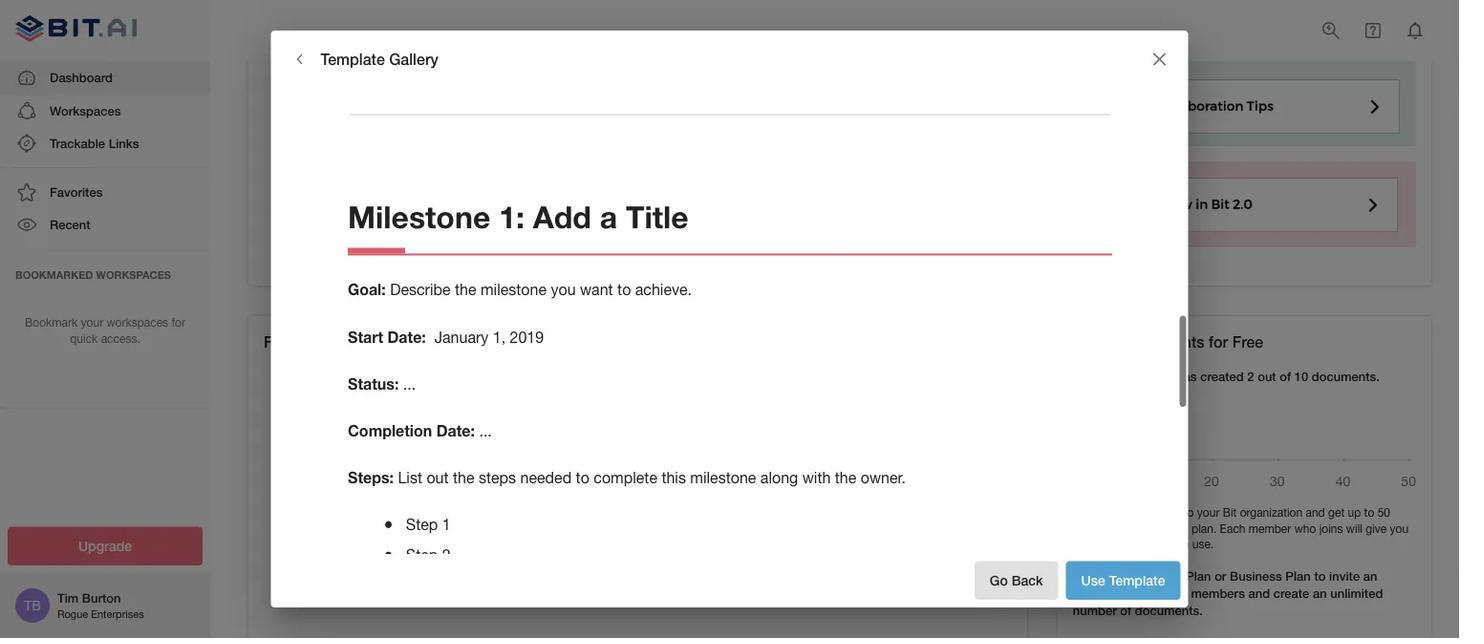 Task type: describe. For each thing, give the bounding box(es) containing it.
any
[[666, 492, 690, 510]]

step for step 1
[[406, 384, 438, 402]]

template gallery
[[321, 50, 439, 68]]

members inside invite team members to your bit organization and get up to 50 documents on the free plan. each member who joins will give you 10 more documents to use.
[[1133, 506, 1181, 519]]

use template button
[[1066, 562, 1181, 600]]

organization inside invite team members to your bit organization and get up to 50 documents on the free plan. each member who joins will give you 10 more documents to use.
[[1240, 506, 1303, 519]]

1
[[442, 384, 450, 402]]

template inside 'button'
[[1109, 573, 1166, 589]]

what's
[[290, 561, 324, 575]]

👉job description template image
[[522, 376, 754, 480]]

the down same
[[400, 561, 416, 575]]

0 vertical spatial 50
[[1103, 333, 1120, 351]]

coming
[[327, 561, 365, 575]]

roadmap
[[328, 524, 374, 537]]

document
[[851, 12, 907, 25]]

favorites
[[50, 185, 103, 199]]

documents down free
[[1118, 538, 1176, 551]]

videos,
[[850, 492, 899, 510]]

for for documents
[[438, 524, 451, 537]]

title
[[625, 67, 688, 103]]

workspaces button
[[0, 94, 210, 127]]

step 2
[[406, 415, 450, 432]]

that
[[933, 492, 959, 510]]

owner.
[[860, 338, 905, 355]]

and inside invite team members to your bit organization and get up to 50 documents on the free plan. each member who joins will give you 10 more documents to use.
[[1306, 506, 1325, 519]]

documents
[[1124, 333, 1205, 351]]

page
[[424, 542, 449, 556]]

pipeline.
[[420, 561, 463, 575]]

to inside create roadmap documents for your team to stay on the same page of what's coming down the pipeline.
[[319, 542, 330, 556]]

tim for tim burton rogue enterprises
[[57, 591, 79, 606]]

on inside create roadmap documents for your team to stay on the same page of what's coming down the pipeline.
[[357, 542, 370, 556]]

create roadmap documents for your team to stay on the same page of what's coming down the pipeline. button
[[275, 376, 507, 592]]

members inside upgrade to the pro plan or business plan to invite an unlimited number of members and create an unlimited number of documents.
[[1191, 586, 1245, 601]]

pro
[[1163, 569, 1183, 584]]

0 vertical spatial a
[[599, 67, 617, 103]]

0 vertical spatial 2
[[1248, 369, 1255, 384]]

step for step 2
[[406, 415, 438, 432]]

recent button
[[0, 209, 210, 241]]

to right up
[[1364, 506, 1375, 519]]

workspaces
[[96, 269, 171, 281]]

complete
[[593, 338, 657, 355]]

documents inside create roadmap documents for your team to stay on the same page of what's coming down the pipeline.
[[377, 524, 434, 537]]

status: ...
[[347, 243, 415, 261]]

your for invite team members to your bit organization and get up to 50 documents on the free plan. each member who joins will give you 10 more documents to use.
[[1197, 506, 1220, 519]]

upgrade for upgrade to the pro plan or business plan to invite an unlimited number of members and create an unlimited number of documents.
[[1073, 569, 1123, 584]]

tim burton created untitled document document
[[703, 12, 962, 25]]

2019
[[509, 196, 543, 214]]

for for documents
[[1209, 333, 1228, 351]]

visuals,
[[694, 492, 745, 510]]

january
[[434, 196, 488, 214]]

6
[[966, 12, 972, 25]]

burton for rogue
[[82, 591, 121, 606]]

dashboard
[[50, 70, 113, 85]]

this inside include a summary of the results. add any visuals, spreadsheets, videos, etc. that showcase the completion of this milestone.
[[445, 518, 470, 535]]

steps:
[[347, 337, 393, 355]]

and inside upgrade to the pro plan or business plan to invite an unlimited number of members and create an unlimited number of documents.
[[1249, 586, 1270, 601]]

workspaces
[[107, 316, 168, 329]]

team inside invite team members to your bit organization and get up to 50 documents on the free plan. each member who joins will give you 10 more documents to use.
[[1104, 506, 1129, 519]]

your
[[1073, 369, 1099, 384]]

up
[[1348, 506, 1361, 519]]

include
[[402, 492, 452, 510]]

upgrade to the pro plan or business plan to invite an unlimited number of members and create an unlimited number of documents.
[[1073, 569, 1383, 619]]

give
[[1366, 522, 1387, 535]]

the inside invite team members to your bit organization and get up to 50 documents on the free plan. each member who joins will give you 10 more documents to use.
[[1150, 522, 1166, 535]]

trackable
[[50, 136, 105, 151]]

1 horizontal spatial documents.
[[1312, 369, 1380, 384]]

list
[[398, 338, 422, 355]]

go back
[[990, 573, 1043, 589]]

milestone 1: add a title
[[347, 67, 688, 103]]

rogue
[[57, 608, 88, 621]]

2 plan from the left
[[1286, 569, 1311, 584]]

go back button
[[975, 562, 1059, 600]]

bookmark
[[25, 316, 78, 329]]

team inside create roadmap documents for your team to stay on the same page of what's coming down the pipeline.
[[290, 542, 316, 556]]

the left steps
[[453, 338, 474, 355]]

use template
[[1082, 573, 1166, 589]]

more
[[1089, 538, 1115, 551]]

steps
[[478, 338, 516, 355]]

milestone 1: add a title dialog
[[271, 31, 1189, 608]]

featured
[[264, 333, 327, 351]]

1,
[[492, 196, 505, 214]]

quick
[[70, 332, 98, 345]]

the right with
[[835, 338, 856, 355]]

1 unlimited from the left
[[1073, 586, 1126, 601]]

ago
[[703, 28, 722, 41]]

documents up more
[[1073, 522, 1131, 535]]

milestone
[[690, 338, 756, 355]]

create
[[290, 524, 324, 537]]

untitled document link
[[805, 12, 907, 25]]

10 inside invite team members to your bit organization and get up to 50 documents on the free plan. each member who joins will give you 10 more documents to use.
[[1073, 538, 1086, 551]]

each
[[1220, 522, 1246, 535]]

etc.
[[903, 492, 928, 510]]

will
[[1347, 522, 1363, 535]]

50 inside invite team members to your bit organization and get up to 50 documents on the free plan. each member who joins will give you 10 more documents to use.
[[1378, 506, 1391, 519]]

to inside steps: list out the steps needed to complete this milestone along with the owner.
[[575, 338, 589, 355]]

include a summary of the results. add any visuals, spreadsheets, videos, etc. that showcase the completion of this milestone.
[[347, 492, 1062, 535]]

milestone.
[[474, 518, 544, 535]]

0 vertical spatial template
[[321, 50, 385, 68]]

milestone
[[347, 67, 490, 103]]

back
[[1012, 573, 1043, 589]]

gallery
[[389, 50, 439, 68]]

6 days ago
[[703, 12, 1000, 41]]

start date: january 1, 2019
[[347, 196, 543, 214]]

burton for created
[[725, 12, 760, 25]]



Task type: vqa. For each thing, say whether or not it's contained in the screenshot.


Task type: locate. For each thing, give the bounding box(es) containing it.
documents.
[[1312, 369, 1380, 384], [1135, 604, 1203, 619]]

has
[[1177, 369, 1197, 384]]

2 horizontal spatial your
[[1197, 506, 1220, 519]]

your for create roadmap documents for your team to stay on the same page of what's coming down the pipeline.
[[454, 524, 477, 537]]

1 horizontal spatial 50
[[1378, 506, 1391, 519]]

🎓lesson plan image
[[769, 376, 1001, 480]]

number down use
[[1073, 604, 1117, 619]]

0 horizontal spatial burton
[[82, 591, 121, 606]]

the inside upgrade to the pro plan or business plan to invite an unlimited number of members and create an unlimited number of documents.
[[1141, 569, 1159, 584]]

invite team members to your bit organization and get up to 50 documents on the free plan. each member who joins will give you 10 more documents to use.
[[1073, 506, 1409, 551]]

for inside bookmark your workspaces for quick access.
[[172, 316, 185, 329]]

1 horizontal spatial team
[[1104, 506, 1129, 519]]

1 vertical spatial created
[[1201, 369, 1244, 384]]

completion
[[347, 290, 432, 308]]

to up free
[[1184, 506, 1194, 519]]

on inside invite team members to your bit organization and get up to 50 documents on the free plan. each member who joins will give you 10 more documents to use.
[[1134, 522, 1147, 535]]

and down business
[[1249, 586, 1270, 601]]

members up free
[[1133, 506, 1181, 519]]

0 vertical spatial ...
[[403, 243, 415, 261]]

0 horizontal spatial plan
[[1186, 569, 1211, 584]]

create
[[1274, 586, 1310, 601]]

1 horizontal spatial your
[[454, 524, 477, 537]]

50
[[1103, 333, 1120, 351], [1378, 506, 1391, 519]]

this inside steps: list out the steps needed to complete this milestone along with the owner.
[[661, 338, 686, 355]]

tim up ago
[[703, 12, 722, 25]]

created left untitled
[[763, 12, 801, 25]]

business
[[1230, 569, 1282, 584]]

1 vertical spatial and
[[1249, 586, 1270, 601]]

out right list
[[426, 338, 448, 355]]

to right the needed
[[575, 338, 589, 355]]

tb
[[24, 598, 41, 614]]

1 vertical spatial number
[[1073, 604, 1117, 619]]

out down free
[[1258, 369, 1277, 384]]

0 vertical spatial number
[[1129, 586, 1173, 601]]

trackable links button
[[0, 127, 210, 160]]

results.
[[580, 492, 629, 510]]

1:
[[499, 67, 524, 103]]

team right invite
[[1104, 506, 1129, 519]]

0 horizontal spatial upgrade
[[78, 539, 132, 554]]

member
[[1249, 522, 1292, 535]]

unlimited down "invite"
[[1331, 586, 1383, 601]]

to left "invite"
[[1315, 569, 1326, 584]]

your up plan.
[[1197, 506, 1220, 519]]

for up the page
[[438, 524, 451, 537]]

get 50 documents for free
[[1073, 333, 1264, 351]]

burton inside tim burton rogue enterprises
[[82, 591, 121, 606]]

a
[[599, 67, 617, 103], [456, 492, 465, 510]]

access.
[[101, 332, 140, 345]]

go
[[990, 573, 1008, 589]]

1 vertical spatial 50
[[1378, 506, 1391, 519]]

plan.
[[1192, 522, 1217, 535]]

1 horizontal spatial 10
[[1295, 369, 1309, 384]]

1 vertical spatial an
[[1313, 586, 1327, 601]]

upgrade for upgrade
[[78, 539, 132, 554]]

1 horizontal spatial template
[[1109, 573, 1166, 589]]

1 horizontal spatial unlimited
[[1331, 586, 1383, 601]]

1 vertical spatial 10
[[1073, 538, 1086, 551]]

upgrade button
[[8, 527, 203, 566]]

invite
[[1073, 506, 1101, 519]]

bookmark your workspaces for quick access.
[[25, 316, 185, 345]]

1 horizontal spatial burton
[[725, 12, 760, 25]]

0 horizontal spatial number
[[1073, 604, 1117, 619]]

... inside completion date: ...
[[479, 290, 492, 308]]

tim burton rogue enterprises
[[57, 591, 144, 621]]

0 horizontal spatial 2
[[442, 415, 450, 432]]

0 vertical spatial add
[[533, 67, 591, 103]]

1 horizontal spatial add
[[633, 492, 661, 510]]

for left free
[[1209, 333, 1228, 351]]

your organization has created 2 out of 10 documents.
[[1073, 369, 1380, 384]]

plan
[[1186, 569, 1211, 584], [1286, 569, 1311, 584]]

burton up enterprises
[[82, 591, 121, 606]]

dashboard button
[[0, 62, 210, 94]]

1 vertical spatial tim
[[57, 591, 79, 606]]

your inside invite team members to your bit organization and get up to 50 documents on the free plan. each member who joins will give you 10 more documents to use.
[[1197, 506, 1220, 519]]

2 step from the top
[[406, 415, 438, 432]]

1 horizontal spatial on
[[1134, 522, 1147, 535]]

get
[[1073, 333, 1098, 351]]

1 horizontal spatial an
[[1364, 569, 1378, 584]]

0 vertical spatial this
[[661, 338, 686, 355]]

number down pro
[[1129, 586, 1173, 601]]

your up 'pipeline.'
[[454, 524, 477, 537]]

0 horizontal spatial created
[[763, 12, 801, 25]]

use.
[[1193, 538, 1214, 551]]

1 plan from the left
[[1186, 569, 1211, 584]]

and
[[1306, 506, 1325, 519], [1249, 586, 1270, 601]]

0 horizontal spatial unlimited
[[1073, 586, 1126, 601]]

tim inside tim burton rogue enterprises
[[57, 591, 79, 606]]

steps: list out the steps needed to complete this milestone along with the owner.
[[347, 337, 905, 355]]

0 horizontal spatial 50
[[1103, 333, 1120, 351]]

0 horizontal spatial template
[[321, 50, 385, 68]]

0 vertical spatial upgrade
[[78, 539, 132, 554]]

down
[[369, 561, 397, 575]]

1 vertical spatial step
[[406, 415, 438, 432]]

showcase
[[963, 492, 1032, 510]]

a inside include a summary of the results. add any visuals, spreadsheets, videos, etc. that showcase the completion of this milestone.
[[456, 492, 465, 510]]

1 vertical spatial team
[[290, 542, 316, 556]]

1 horizontal spatial upgrade
[[1073, 569, 1123, 584]]

trackable links
[[50, 136, 139, 151]]

free
[[1233, 333, 1264, 351]]

add left the "any"
[[633, 492, 661, 510]]

untitled
[[805, 12, 848, 25]]

0 vertical spatial created
[[763, 12, 801, 25]]

an right create
[[1313, 586, 1327, 601]]

days
[[975, 12, 1000, 25]]

step left 1
[[406, 384, 438, 402]]

use
[[1082, 573, 1106, 589]]

0 horizontal spatial organization
[[1102, 369, 1173, 384]]

you
[[1390, 522, 1409, 535]]

upgrade inside button
[[78, 539, 132, 554]]

of inside create roadmap documents for your team to stay on the same page of what's coming down the pipeline.
[[453, 542, 463, 556]]

created right has
[[1201, 369, 1244, 384]]

... right status:
[[403, 243, 415, 261]]

plan left or
[[1186, 569, 1211, 584]]

roadmap template image
[[275, 376, 507, 480]]

1 vertical spatial organization
[[1240, 506, 1303, 519]]

documents. inside upgrade to the pro plan or business plan to invite an unlimited number of members and create an unlimited number of documents.
[[1135, 604, 1203, 619]]

out inside steps: list out the steps needed to complete this milestone along with the owner.
[[426, 338, 448, 355]]

1 vertical spatial for
[[1209, 333, 1228, 351]]

2 horizontal spatial for
[[1209, 333, 1228, 351]]

0 horizontal spatial add
[[533, 67, 591, 103]]

workspaces
[[50, 103, 121, 118]]

0 vertical spatial date:
[[387, 196, 426, 214]]

0 vertical spatial and
[[1306, 506, 1325, 519]]

upgrade inside upgrade to the pro plan or business plan to invite an unlimited number of members and create an unlimited number of documents.
[[1073, 569, 1123, 584]]

0 horizontal spatial documents.
[[1135, 604, 1203, 619]]

unlimited
[[1073, 586, 1126, 601], [1331, 586, 1383, 601]]

1 horizontal spatial plan
[[1286, 569, 1311, 584]]

bookmarked workspaces
[[15, 269, 171, 281]]

date:
[[387, 196, 426, 214], [436, 290, 475, 308]]

on
[[1134, 522, 1147, 535], [357, 542, 370, 556]]

2 unlimited from the left
[[1331, 586, 1383, 601]]

add inside include a summary of the results. add any visuals, spreadsheets, videos, etc. that showcase the completion of this milestone.
[[633, 492, 661, 510]]

0 horizontal spatial team
[[290, 542, 316, 556]]

with
[[802, 338, 830, 355]]

2 down 1
[[442, 415, 450, 432]]

0 vertical spatial on
[[1134, 522, 1147, 535]]

to left stay
[[319, 542, 330, 556]]

1 vertical spatial a
[[456, 492, 465, 510]]

1 horizontal spatial ...
[[479, 290, 492, 308]]

step 1
[[406, 384, 450, 402]]

date: right start
[[387, 196, 426, 214]]

step down step 1
[[406, 415, 438, 432]]

1 horizontal spatial created
[[1201, 369, 1244, 384]]

0 horizontal spatial on
[[357, 542, 370, 556]]

1 vertical spatial burton
[[82, 591, 121, 606]]

...
[[403, 243, 415, 261], [479, 290, 492, 308]]

a left title
[[599, 67, 617, 103]]

your up quick at the left bottom of page
[[81, 316, 103, 329]]

date: right completion
[[436, 290, 475, 308]]

same
[[393, 542, 421, 556]]

the up the 'down'
[[373, 542, 389, 556]]

tim for tim burton created untitled document document
[[703, 12, 722, 25]]

or
[[1215, 569, 1227, 584]]

0 vertical spatial burton
[[725, 12, 760, 25]]

of
[[1280, 369, 1291, 384], [536, 492, 550, 510], [428, 518, 441, 535], [453, 542, 463, 556], [1177, 586, 1188, 601], [1121, 604, 1132, 619]]

1 vertical spatial add
[[633, 492, 661, 510]]

0 horizontal spatial an
[[1313, 586, 1327, 601]]

and up who
[[1306, 506, 1325, 519]]

organization up "member"
[[1240, 506, 1303, 519]]

document
[[911, 12, 962, 25]]

template
[[321, 50, 385, 68], [1109, 573, 1166, 589]]

1 step from the top
[[406, 384, 438, 402]]

1 vertical spatial this
[[445, 518, 470, 535]]

organization down 'documents'
[[1102, 369, 1173, 384]]

completion
[[347, 518, 424, 535]]

add
[[533, 67, 591, 103], [633, 492, 661, 510]]

burton left untitled
[[725, 12, 760, 25]]

1 horizontal spatial date:
[[436, 290, 475, 308]]

1 horizontal spatial 2
[[1248, 369, 1255, 384]]

0 vertical spatial step
[[406, 384, 438, 402]]

the left invite
[[1036, 492, 1058, 510]]

1 vertical spatial date:
[[436, 290, 475, 308]]

bookmarked
[[15, 269, 93, 281]]

an right "invite"
[[1364, 569, 1378, 584]]

0 horizontal spatial members
[[1133, 506, 1181, 519]]

enterprises
[[91, 608, 144, 621]]

bit
[[1223, 506, 1237, 519]]

this up the page
[[445, 518, 470, 535]]

summary
[[469, 492, 532, 510]]

1 vertical spatial ...
[[479, 290, 492, 308]]

50 right get
[[1103, 333, 1120, 351]]

0 vertical spatial organization
[[1102, 369, 1173, 384]]

your inside create roadmap documents for your team to stay on the same page of what's coming down the pipeline.
[[454, 524, 477, 537]]

number
[[1129, 586, 1173, 601], [1073, 604, 1117, 619]]

2 vertical spatial for
[[438, 524, 451, 537]]

members down or
[[1191, 586, 1245, 601]]

10
[[1295, 369, 1309, 384], [1073, 538, 1086, 551]]

on right stay
[[357, 542, 370, 556]]

date: for completion date:
[[436, 290, 475, 308]]

step
[[406, 384, 438, 402], [406, 415, 438, 432]]

this right complete
[[661, 338, 686, 355]]

documents up same
[[377, 524, 434, 537]]

0 horizontal spatial for
[[172, 316, 185, 329]]

0 horizontal spatial out
[[426, 338, 448, 355]]

0 horizontal spatial date:
[[387, 196, 426, 214]]

0 horizontal spatial and
[[1249, 586, 1270, 601]]

template right use
[[1109, 573, 1166, 589]]

the left pro
[[1141, 569, 1159, 584]]

date: for start date:
[[387, 196, 426, 214]]

for right workspaces
[[172, 316, 185, 329]]

upgrade
[[78, 539, 132, 554], [1073, 569, 1123, 584]]

... inside status: ...
[[403, 243, 415, 261]]

1 horizontal spatial tim
[[703, 12, 722, 25]]

1 vertical spatial documents.
[[1135, 604, 1203, 619]]

0 vertical spatial an
[[1364, 569, 1378, 584]]

1 vertical spatial on
[[357, 542, 370, 556]]

1 vertical spatial out
[[1258, 369, 1277, 384]]

the left free
[[1150, 522, 1166, 535]]

0 horizontal spatial your
[[81, 316, 103, 329]]

to right use
[[1126, 569, 1138, 584]]

0 vertical spatial 10
[[1295, 369, 1309, 384]]

out
[[426, 338, 448, 355], [1258, 369, 1277, 384]]

1 vertical spatial 2
[[442, 415, 450, 432]]

create roadmap documents for your team to stay on the same page of what's coming down the pipeline.
[[290, 524, 477, 575]]

team up the what's
[[290, 542, 316, 556]]

unlimited down more
[[1073, 586, 1126, 601]]

template left gallery
[[321, 50, 385, 68]]

0 vertical spatial team
[[1104, 506, 1129, 519]]

1 vertical spatial upgrade
[[1073, 569, 1123, 584]]

recent
[[50, 217, 90, 232]]

1 vertical spatial your
[[1197, 506, 1220, 519]]

1 horizontal spatial for
[[438, 524, 451, 537]]

for inside create roadmap documents for your team to stay on the same page of what's coming down the pipeline.
[[438, 524, 451, 537]]

plan up create
[[1286, 569, 1311, 584]]

a right include
[[456, 492, 465, 510]]

free
[[1169, 522, 1189, 535]]

spreadsheets,
[[749, 492, 845, 510]]

upgrade down more
[[1073, 569, 1123, 584]]

joins
[[1320, 522, 1343, 535]]

upgrade up tim burton rogue enterprises
[[78, 539, 132, 554]]

templates
[[331, 333, 403, 351]]

0 vertical spatial your
[[81, 316, 103, 329]]

1 horizontal spatial number
[[1129, 586, 1173, 601]]

who
[[1295, 522, 1316, 535]]

0 horizontal spatial tim
[[57, 591, 79, 606]]

the left results.
[[554, 492, 575, 510]]

tim up rogue
[[57, 591, 79, 606]]

1 horizontal spatial a
[[599, 67, 617, 103]]

0 horizontal spatial this
[[445, 518, 470, 535]]

1 horizontal spatial this
[[661, 338, 686, 355]]

0 vertical spatial documents.
[[1312, 369, 1380, 384]]

on left free
[[1134, 522, 1147, 535]]

completion date: ...
[[347, 290, 492, 308]]

2 inside milestone 1: add a title dialog
[[442, 415, 450, 432]]

1 horizontal spatial organization
[[1240, 506, 1303, 519]]

add right 1:
[[533, 67, 591, 103]]

50 up give
[[1378, 506, 1391, 519]]

0 vertical spatial for
[[172, 316, 185, 329]]

status:
[[347, 243, 398, 261]]

1 horizontal spatial out
[[1258, 369, 1277, 384]]

to down free
[[1179, 538, 1189, 551]]

for for workspaces
[[172, 316, 185, 329]]

2 down free
[[1248, 369, 1255, 384]]

... up steps
[[479, 290, 492, 308]]

0 vertical spatial tim
[[703, 12, 722, 25]]

0 vertical spatial members
[[1133, 506, 1181, 519]]

1 horizontal spatial members
[[1191, 586, 1245, 601]]

0 horizontal spatial 10
[[1073, 538, 1086, 551]]

your inside bookmark your workspaces for quick access.
[[81, 316, 103, 329]]

to
[[575, 338, 589, 355], [1184, 506, 1194, 519], [1364, 506, 1375, 519], [1179, 538, 1189, 551], [319, 542, 330, 556], [1126, 569, 1138, 584], [1315, 569, 1326, 584]]

0 vertical spatial out
[[426, 338, 448, 355]]

0 horizontal spatial a
[[456, 492, 465, 510]]

start
[[347, 196, 383, 214]]

1 vertical spatial template
[[1109, 573, 1166, 589]]

needed
[[520, 338, 571, 355]]



